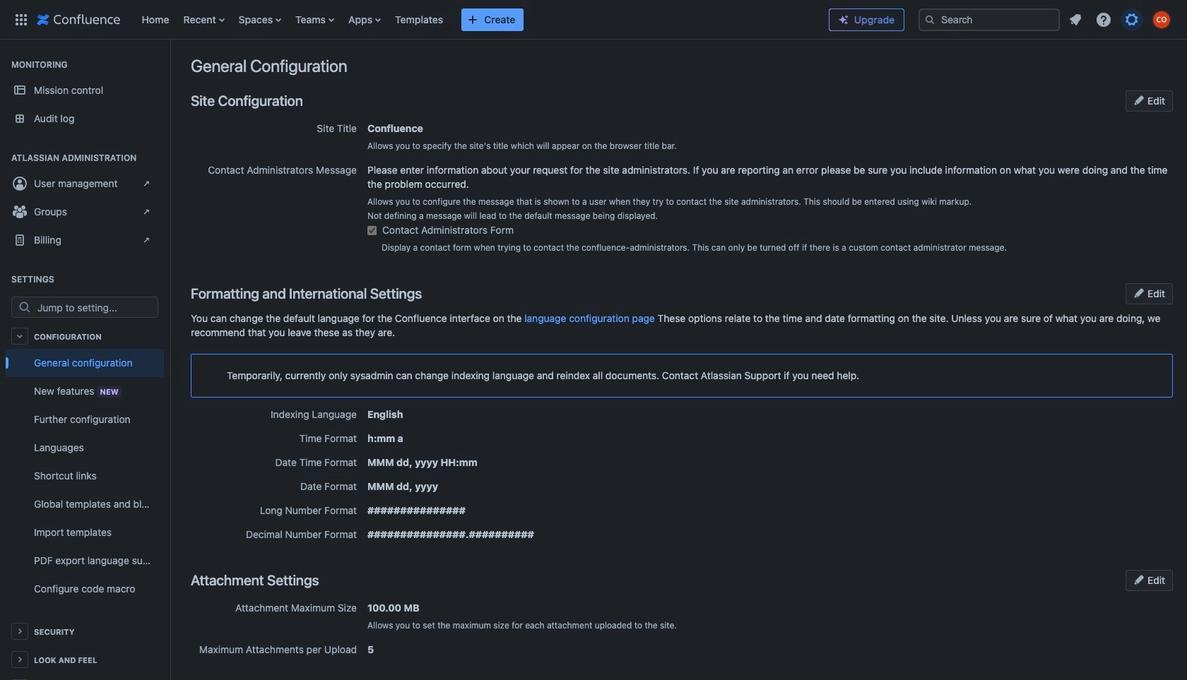 Task type: vqa. For each thing, say whether or not it's contained in the screenshot.
the top small icon
yes



Task type: locate. For each thing, give the bounding box(es) containing it.
0 horizontal spatial list
[[135, 0, 818, 39]]

1 horizontal spatial list
[[1063, 7, 1179, 32]]

region
[[6, 349, 164, 604]]

1 vertical spatial small image
[[1134, 288, 1145, 299]]

list for premium image
[[1063, 7, 1179, 32]]

confluence image
[[37, 11, 121, 28], [37, 11, 121, 28]]

small image
[[1134, 95, 1145, 106], [1134, 288, 1145, 299]]

list
[[135, 0, 818, 39], [1063, 7, 1179, 32]]

search image
[[925, 14, 936, 25]]

settings icon image
[[1124, 11, 1141, 28]]

notification icon image
[[1067, 11, 1084, 28]]

premium image
[[838, 14, 850, 25]]

main content
[[170, 40, 1188, 54]]

Settings Search field
[[33, 298, 158, 317]]

1 small image from the top
[[1134, 95, 1145, 106]]

appswitcher icon image
[[13, 11, 30, 28]]

0 vertical spatial small image
[[1134, 95, 1145, 106]]

None checkbox
[[368, 226, 377, 235]]

help icon image
[[1096, 11, 1113, 28]]

banner
[[0, 0, 1188, 42]]

None search field
[[919, 8, 1060, 31]]



Task type: describe. For each thing, give the bounding box(es) containing it.
list for appswitcher icon
[[135, 0, 818, 39]]

collapse sidebar image
[[154, 47, 185, 75]]

global element
[[8, 0, 818, 39]]

small image
[[1134, 575, 1145, 586]]

Search field
[[919, 8, 1060, 31]]

2 small image from the top
[[1134, 288, 1145, 299]]



